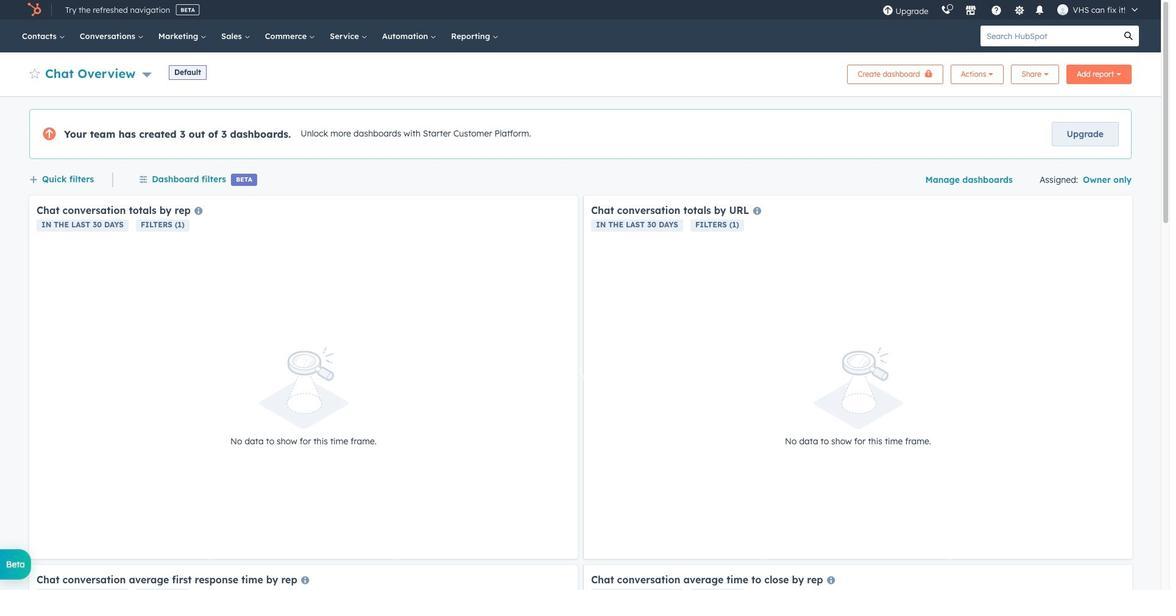 Task type: describe. For each thing, give the bounding box(es) containing it.
chat conversation average first response time by rep element
[[29, 565, 578, 590]]

marketplaces image
[[966, 5, 977, 16]]

jer mill image
[[1058, 4, 1069, 15]]



Task type: locate. For each thing, give the bounding box(es) containing it.
Search HubSpot search field
[[981, 26, 1119, 46]]

chat conversation totals by rep element
[[29, 196, 578, 559]]

banner
[[29, 61, 1133, 84]]

chat conversation totals by url element
[[584, 196, 1133, 559]]

menu
[[877, 0, 1147, 20]]

chat conversation average time to close by rep element
[[584, 565, 1133, 590]]



Task type: vqa. For each thing, say whether or not it's contained in the screenshot.
Account Defaults
no



